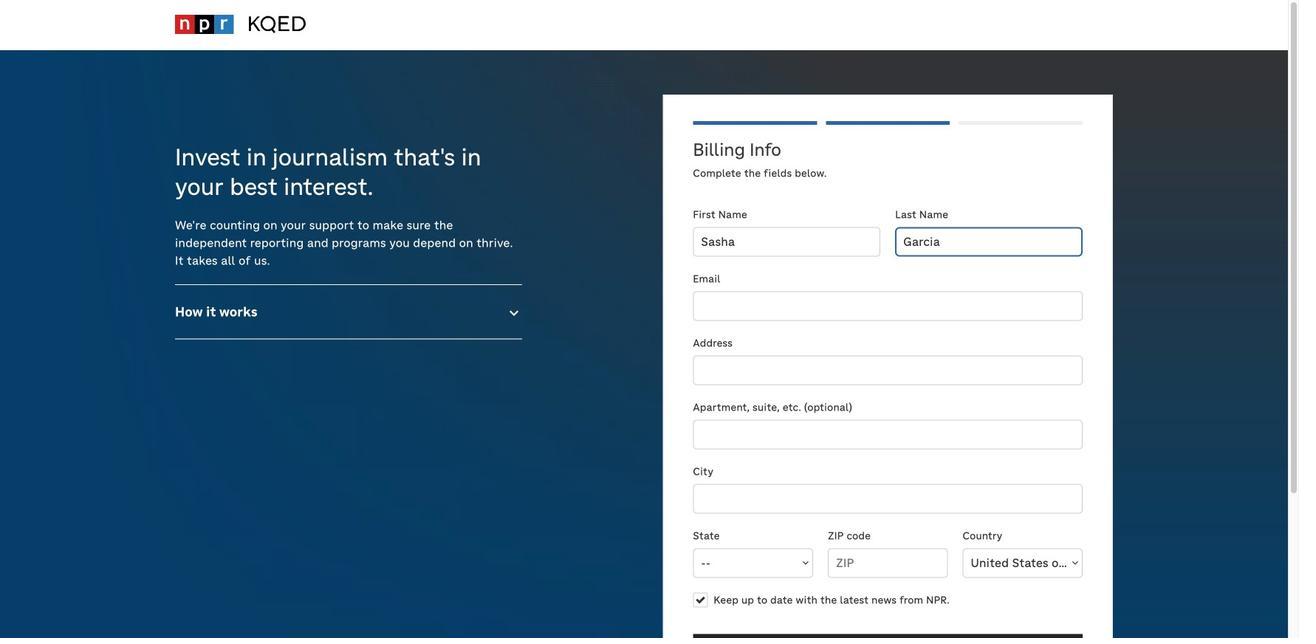 Task type: vqa. For each thing, say whether or not it's contained in the screenshot.
the leftmost —
no



Task type: locate. For each thing, give the bounding box(es) containing it.
ZIP text field
[[828, 549, 948, 578]]

None email field
[[693, 292, 1083, 321]]

None text field
[[896, 227, 1083, 257], [693, 484, 1083, 514], [896, 227, 1083, 257], [693, 484, 1083, 514]]

None checkbox
[[693, 593, 708, 608]]

kqed image
[[249, 15, 306, 34]]

None text field
[[693, 227, 881, 257], [693, 356, 1083, 385], [693, 420, 1083, 450], [693, 227, 881, 257], [693, 356, 1083, 385], [693, 420, 1083, 450]]

npr logo image
[[175, 15, 234, 34]]



